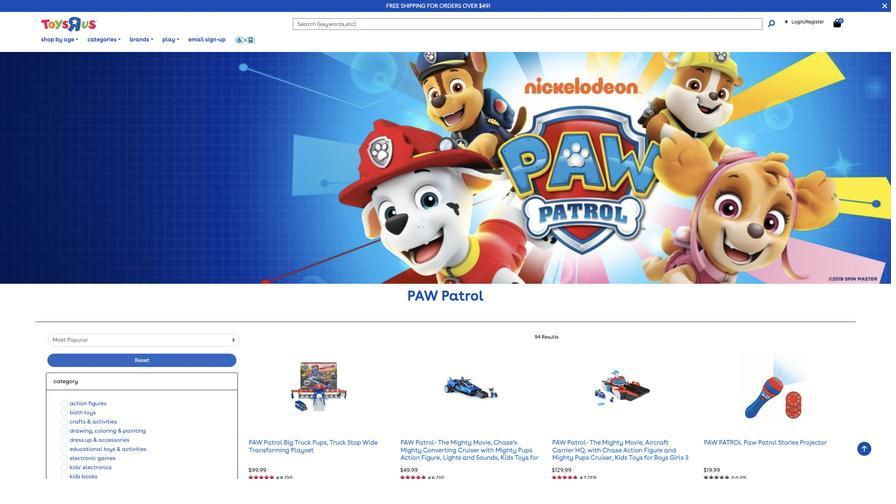 Task type: vqa. For each thing, say whether or not it's contained in the screenshot.


Task type: locate. For each thing, give the bounding box(es) containing it.
with
[[481, 446, 494, 454], [588, 446, 601, 454]]

electronic games
[[70, 455, 116, 461]]

1 vertical spatial pups
[[575, 454, 589, 461]]

1 movie, from the left
[[473, 439, 492, 446]]

pups
[[518, 446, 532, 454], [575, 454, 589, 461]]

patrol-
[[416, 439, 437, 446], [567, 439, 588, 446]]

2 patrol- from the left
[[567, 439, 588, 446]]

1 horizontal spatial up
[[219, 36, 226, 43]]

1 horizontal spatial with
[[588, 446, 601, 454]]

3 inside paw patrol- the mighty movie, chase's mighty converting cruiser with mighty pups action figure, lights and sounds, kids toys for boys girls 3 plus $49.99
[[432, 461, 435, 469]]

0 vertical spatial action
[[623, 446, 642, 454]]

1 kids from the left
[[501, 454, 513, 461]]

1 plus from the left
[[437, 461, 449, 469]]

figure,
[[421, 454, 441, 461]]

1 with from the left
[[481, 446, 494, 454]]

paw inside paw patrol big truck pups, truck stop wide transforming playset
[[249, 439, 262, 446]]

for
[[530, 454, 538, 461], [644, 454, 653, 461]]

paw for paw patrol- the mighty movie, chase's mighty converting cruiser with mighty pups action figure, lights and sounds, kids toys for boys girls 3 plus $49.99
[[401, 439, 414, 446]]

0 horizontal spatial for
[[530, 454, 538, 461]]

menu bar
[[37, 27, 891, 52]]

0 horizontal spatial patrol-
[[416, 439, 437, 446]]

mighty
[[451, 439, 472, 446], [602, 439, 623, 446], [401, 446, 422, 454], [496, 446, 517, 454], [552, 454, 573, 461]]

1 horizontal spatial movie,
[[625, 439, 644, 446]]

movie, inside paw patrol- the mighty movie, chase's mighty converting cruiser with mighty pups action figure, lights and sounds, kids toys for boys girls 3 plus $49.99
[[473, 439, 492, 446]]

1 horizontal spatial 3
[[685, 454, 689, 461]]

paw patrol big truck pups, truck stop wide transforming playset
[[249, 439, 378, 454]]

and down 'aircraft'
[[664, 446, 676, 454]]

paw
[[407, 287, 438, 304], [249, 439, 262, 446], [401, 439, 414, 446], [552, 439, 566, 446], [704, 439, 717, 446]]

activities inside button
[[122, 446, 146, 452]]

1 horizontal spatial activities
[[122, 446, 146, 452]]

paw for paw patrol big truck pups, truck stop wide transforming playset
[[249, 439, 262, 446]]

bath toys
[[70, 409, 96, 416]]

0 vertical spatial up
[[219, 36, 226, 43]]

1 truck from the left
[[295, 439, 311, 446]]

email
[[188, 36, 204, 43]]

0 horizontal spatial with
[[481, 446, 494, 454]]

action
[[623, 446, 642, 454], [401, 454, 420, 461]]

1 horizontal spatial the
[[590, 439, 601, 446]]

paw patrol paw patrol stories projector
[[704, 439, 827, 446]]

patrol inside paw patrol big truck pups, truck stop wide transforming playset
[[264, 439, 282, 446]]

& inside drawing, coloring & painting "button"
[[118, 427, 122, 434]]

paw for paw patrol- the mighty movie, aircraft carrier hq, with chase action figure and mighty pups cruiser, kids toys for boys girls 3 plus $129.99
[[552, 439, 566, 446]]

patrol- inside paw patrol- the mighty movie, chase's mighty converting cruiser with mighty pups action figure, lights and sounds, kids toys for boys girls 3 plus $49.99
[[416, 439, 437, 446]]

patrol- up hq,
[[567, 439, 588, 446]]

patrol- for hq,
[[567, 439, 588, 446]]

plus inside paw patrol- the mighty movie, aircraft carrier hq, with chase action figure and mighty pups cruiser, kids toys for boys girls 3 plus $129.99
[[552, 461, 565, 469]]

paw patrol main content
[[0, 52, 891, 479]]

boys inside paw patrol- the mighty movie, aircraft carrier hq, with chase action figure and mighty pups cruiser, kids toys for boys girls 3 plus $129.99
[[654, 454, 668, 461]]

1 horizontal spatial patrol
[[441, 287, 484, 304]]

2 the from the left
[[590, 439, 601, 446]]

0 link
[[834, 18, 848, 28]]

1 for from the left
[[530, 454, 538, 461]]

toys up games
[[104, 446, 115, 452]]

the
[[438, 439, 449, 446], [590, 439, 601, 446]]

94 results
[[535, 334, 559, 340]]

electronics
[[83, 464, 112, 471]]

1 toys from the left
[[515, 454, 529, 461]]

mighty down carrier
[[552, 454, 573, 461]]

girls inside paw patrol- the mighty movie, aircraft carrier hq, with chase action figure and mighty pups cruiser, kids toys for boys girls 3 plus $129.99
[[670, 454, 684, 461]]

$49.99
[[400, 467, 418, 473]]

the up cruiser,
[[590, 439, 601, 446]]

0 horizontal spatial and
[[463, 454, 475, 461]]

truck up playset
[[295, 439, 311, 446]]

with up sounds,
[[481, 446, 494, 454]]

1 horizontal spatial girls
[[670, 454, 684, 461]]

& up accessories
[[118, 427, 122, 434]]

& down drawing, coloring & painting "button"
[[93, 436, 97, 443]]

toys inside paw patrol- the mighty movie, chase's mighty converting cruiser with mighty pups action figure, lights and sounds, kids toys for boys girls 3 plus $49.99
[[515, 454, 529, 461]]

mighty up cruiser
[[451, 439, 472, 446]]

0 vertical spatial and
[[664, 446, 676, 454]]

0 vertical spatial activities
[[92, 418, 117, 425]]

mighty up chase
[[602, 439, 623, 446]]

1 horizontal spatial boys
[[654, 454, 668, 461]]

patrol
[[441, 287, 484, 304], [264, 439, 282, 446], [758, 439, 777, 446]]

dress
[[70, 436, 84, 443]]

for inside paw patrol- the mighty movie, aircraft carrier hq, with chase action figure and mighty pups cruiser, kids toys for boys girls 3 plus $129.99
[[644, 454, 653, 461]]

None search field
[[293, 18, 775, 30]]

0 horizontal spatial kids
[[501, 454, 513, 461]]

action up $49.99
[[401, 454, 420, 461]]

2 for from the left
[[644, 454, 653, 461]]

patrol- up converting at bottom
[[416, 439, 437, 446]]

carrier
[[552, 446, 574, 454]]

2 plus from the left
[[552, 461, 565, 469]]

boys
[[654, 454, 668, 461], [401, 461, 415, 469]]

reset button
[[48, 354, 237, 367]]

the up converting at bottom
[[438, 439, 449, 446]]

movie, up sounds,
[[473, 439, 492, 446]]

electronic games button
[[59, 454, 118, 463]]

3 inside paw patrol- the mighty movie, aircraft carrier hq, with chase action figure and mighty pups cruiser, kids toys for boys girls 3 plus $129.99
[[685, 454, 689, 461]]

0 horizontal spatial toys
[[84, 409, 96, 416]]

bath toys button
[[59, 408, 98, 417]]

with inside paw patrol- the mighty movie, chase's mighty converting cruiser with mighty pups action figure, lights and sounds, kids toys for boys girls 3 plus $49.99
[[481, 446, 494, 454]]

1 vertical spatial up
[[85, 436, 92, 443]]

free
[[386, 2, 399, 9]]

for inside paw patrol- the mighty movie, chase's mighty converting cruiser with mighty pups action figure, lights and sounds, kids toys for boys girls 3 plus $49.99
[[530, 454, 538, 461]]

by
[[55, 36, 62, 43]]

0 horizontal spatial truck
[[295, 439, 311, 446]]

1 vertical spatial activities
[[122, 446, 146, 452]]

plus
[[437, 461, 449, 469], [552, 461, 565, 469]]

1 horizontal spatial kids
[[615, 454, 627, 461]]

kids' electronics button
[[59, 463, 114, 472]]

3
[[685, 454, 689, 461], [432, 461, 435, 469]]

with up cruiser,
[[588, 446, 601, 454]]

0 horizontal spatial pups
[[518, 446, 532, 454]]

1 vertical spatial toys
[[104, 446, 115, 452]]

toys inside button
[[104, 446, 115, 452]]

0 horizontal spatial plus
[[437, 461, 449, 469]]

2 truck from the left
[[330, 439, 346, 446]]

kids inside paw patrol- the mighty movie, aircraft carrier hq, with chase action figure and mighty pups cruiser, kids toys for boys girls 3 plus $129.99
[[615, 454, 627, 461]]

kids down chase
[[615, 454, 627, 461]]

paw inside paw patrol- the mighty movie, chase's mighty converting cruiser with mighty pups action figure, lights and sounds, kids toys for boys girls 3 plus $49.99
[[401, 439, 414, 446]]

toys for bath
[[84, 409, 96, 416]]

patrol for paw patrol
[[441, 287, 484, 304]]

toys inside button
[[84, 409, 96, 416]]

truck left stop
[[330, 439, 346, 446]]

movie, left 'aircraft'
[[625, 439, 644, 446]]

1 horizontal spatial truck
[[330, 439, 346, 446]]

& for up
[[93, 436, 97, 443]]

up up educational
[[85, 436, 92, 443]]

action left "figure"
[[623, 446, 642, 454]]

0 horizontal spatial toys
[[515, 454, 529, 461]]

paw inside paw patrol- the mighty movie, aircraft carrier hq, with chase action figure and mighty pups cruiser, kids toys for boys girls 3 plus $129.99
[[552, 439, 566, 446]]

paw patrol- the mighty movie, aircraft carrier hq, with chase action figure and mighty pups cruiser, kids toys for boys girls 3 plus image
[[594, 352, 651, 423]]

2 with from the left
[[588, 446, 601, 454]]

movie,
[[473, 439, 492, 446], [625, 439, 644, 446]]

movie, for with
[[473, 439, 492, 446]]

paw patrol big truck pups, truck stop wide transforming playset image
[[290, 352, 348, 423]]

pups inside paw patrol- the mighty movie, aircraft carrier hq, with chase action figure and mighty pups cruiser, kids toys for boys girls 3 plus $129.99
[[575, 454, 589, 461]]

1 horizontal spatial pups
[[575, 454, 589, 461]]

& down accessories
[[117, 446, 121, 452]]

2 movie, from the left
[[625, 439, 644, 446]]

movie, inside paw patrol- the mighty movie, aircraft carrier hq, with chase action figure and mighty pups cruiser, kids toys for boys girls 3 plus $129.99
[[625, 439, 644, 446]]

pups inside paw patrol- the mighty movie, chase's mighty converting cruiser with mighty pups action figure, lights and sounds, kids toys for boys girls 3 plus $49.99
[[518, 446, 532, 454]]

& inside educational toys & activities button
[[117, 446, 121, 452]]

figures
[[88, 400, 107, 407]]

projector
[[800, 439, 827, 446]]

1 horizontal spatial toys
[[629, 454, 643, 461]]

stop
[[347, 439, 361, 446]]

paw patrol- the mighty movie, chase's mighty converting cruiser with mighty pups action figure, lights and sounds, kids toys for boys girls 3 plus link
[[401, 439, 538, 469]]

drawing, coloring & painting button
[[59, 426, 148, 435]]

and
[[664, 446, 676, 454], [463, 454, 475, 461]]

email sign-up
[[188, 36, 226, 43]]

1 vertical spatial and
[[463, 454, 475, 461]]

brands
[[130, 36, 149, 43]]

1 horizontal spatial patrol-
[[567, 439, 588, 446]]

action inside paw patrol- the mighty movie, chase's mighty converting cruiser with mighty pups action figure, lights and sounds, kids toys for boys girls 3 plus $49.99
[[401, 454, 420, 461]]

up left this icon serves as a link to download the essential accessibility assistive technology app for individuals with physical disabilities. it is featured as part of our commitment to diversity and inclusion.
[[219, 36, 226, 43]]

& down bath toys
[[87, 418, 91, 425]]

toys down action figures
[[84, 409, 96, 416]]

1 horizontal spatial action
[[623, 446, 642, 454]]

0 horizontal spatial the
[[438, 439, 449, 446]]

94
[[535, 334, 541, 340]]

playset
[[291, 446, 314, 454]]

painting
[[123, 427, 146, 434]]

activities down painting
[[122, 446, 146, 452]]

activities up coloring
[[92, 418, 117, 425]]

toys for educational
[[104, 446, 115, 452]]

results
[[542, 334, 559, 340]]

0 vertical spatial toys
[[84, 409, 96, 416]]

0 horizontal spatial activities
[[92, 418, 117, 425]]

the inside paw patrol- the mighty movie, aircraft carrier hq, with chase action figure and mighty pups cruiser, kids toys for boys girls 3 plus $129.99
[[590, 439, 601, 446]]

1 the from the left
[[438, 439, 449, 446]]

plus down "lights"
[[437, 461, 449, 469]]

category element
[[54, 377, 231, 386]]

categories
[[87, 36, 117, 43]]

toys
[[84, 409, 96, 416], [104, 446, 115, 452]]

the inside paw patrol- the mighty movie, chase's mighty converting cruiser with mighty pups action figure, lights and sounds, kids toys for boys girls 3 plus $49.99
[[438, 439, 449, 446]]

0 horizontal spatial 3
[[432, 461, 435, 469]]

mighty up $49.99
[[401, 446, 422, 454]]

1 horizontal spatial toys
[[104, 446, 115, 452]]

plus down carrier
[[552, 461, 565, 469]]

0 horizontal spatial action
[[401, 454, 420, 461]]

patrol- inside paw patrol- the mighty movie, aircraft carrier hq, with chase action figure and mighty pups cruiser, kids toys for boys girls 3 plus $129.99
[[567, 439, 588, 446]]

login/register
[[792, 19, 824, 25]]

plus inside paw patrol- the mighty movie, chase's mighty converting cruiser with mighty pups action figure, lights and sounds, kids toys for boys girls 3 plus $49.99
[[437, 461, 449, 469]]

0 horizontal spatial girls
[[416, 461, 430, 469]]

coloring
[[95, 427, 116, 434]]

up
[[219, 36, 226, 43], [85, 436, 92, 443]]

the for cruiser
[[438, 439, 449, 446]]

age
[[64, 36, 74, 43]]

1 horizontal spatial for
[[644, 454, 653, 461]]

1 patrol- from the left
[[416, 439, 437, 446]]

and inside paw patrol- the mighty movie, chase's mighty converting cruiser with mighty pups action figure, lights and sounds, kids toys for boys girls 3 plus $49.99
[[463, 454, 475, 461]]

paw patrol- the mighty movie, aircraft carrier hq, with chase action figure and mighty pups cruiser, kids toys for boys girls 3 plus link
[[552, 439, 689, 469]]

1 horizontal spatial plus
[[552, 461, 565, 469]]

play
[[162, 36, 175, 43]]

action inside paw patrol- the mighty movie, aircraft carrier hq, with chase action figure and mighty pups cruiser, kids toys for boys girls 3 plus $129.99
[[623, 446, 642, 454]]

kids down chase's
[[501, 454, 513, 461]]

toys
[[515, 454, 529, 461], [629, 454, 643, 461]]

0 horizontal spatial movie,
[[473, 439, 492, 446]]

kids
[[501, 454, 513, 461], [615, 454, 627, 461]]

brands button
[[125, 31, 158, 48]]

0 vertical spatial pups
[[518, 446, 532, 454]]

1 horizontal spatial and
[[664, 446, 676, 454]]

0 horizontal spatial up
[[85, 436, 92, 443]]

and down cruiser
[[463, 454, 475, 461]]

1 vertical spatial action
[[401, 454, 420, 461]]

patrol for paw patrol big truck pups, truck stop wide transforming playset
[[264, 439, 282, 446]]

& inside dress up & accessories button
[[93, 436, 97, 443]]

2 toys from the left
[[629, 454, 643, 461]]

0 horizontal spatial patrol
[[264, 439, 282, 446]]

2 kids from the left
[[615, 454, 627, 461]]

$99.99
[[248, 467, 266, 473]]

& for coloring
[[118, 427, 122, 434]]

truck
[[295, 439, 311, 446], [330, 439, 346, 446]]

girls
[[670, 454, 684, 461], [416, 461, 430, 469]]

lights
[[443, 454, 461, 461]]

educational toys & activities button
[[59, 445, 149, 454]]

0 horizontal spatial boys
[[401, 461, 415, 469]]

chase's
[[494, 439, 517, 446]]



Task type: describe. For each thing, give the bounding box(es) containing it.
paw patrol
[[407, 287, 484, 304]]

for
[[427, 2, 438, 9]]

kids'
[[70, 464, 81, 471]]

up inside email sign-up link
[[219, 36, 226, 43]]

accessories
[[98, 436, 129, 443]]

electronic
[[70, 455, 96, 461]]

Enter Keyword or Item No. search field
[[293, 18, 762, 30]]

category
[[54, 378, 78, 384]]

shop by age button
[[37, 31, 83, 48]]

action figures
[[70, 400, 107, 407]]

$19.99
[[704, 467, 720, 473]]

pups,
[[312, 439, 328, 446]]

boys inside paw patrol- the mighty movie, chase's mighty converting cruiser with mighty pups action figure, lights and sounds, kids toys for boys girls 3 plus $49.99
[[401, 461, 415, 469]]

converting
[[423, 446, 456, 454]]

stories
[[778, 439, 798, 446]]

shop by age
[[41, 36, 74, 43]]

paw patrol- the mighty movie, chase's mighty converting cruiser with mighty pups action figure, lights and sounds, kids toys for boys girls 3 plus image
[[442, 352, 500, 423]]

kids' electronics
[[70, 464, 112, 471]]

aircraft
[[645, 439, 669, 446]]

chase
[[602, 446, 622, 454]]

paw patrol  paw patrol stories projector image
[[741, 352, 808, 423]]

shipping
[[401, 2, 426, 9]]

2 horizontal spatial patrol
[[758, 439, 777, 446]]

kids inside paw patrol- the mighty movie, chase's mighty converting cruiser with mighty pups action figure, lights and sounds, kids toys for boys girls 3 plus $49.99
[[501, 454, 513, 461]]

movie, for chase
[[625, 439, 644, 446]]

shopping bag image
[[834, 19, 841, 27]]

email sign-up link
[[184, 31, 230, 48]]

games
[[97, 455, 116, 461]]

cruiser
[[458, 446, 479, 454]]

crafts & activities
[[70, 418, 117, 425]]

play button
[[158, 31, 184, 48]]

action
[[70, 400, 87, 407]]

patrol- for converting
[[416, 439, 437, 446]]

crafts
[[70, 418, 86, 425]]

the for with
[[590, 439, 601, 446]]

hq,
[[575, 446, 586, 454]]

dress up & accessories button
[[59, 435, 132, 445]]

paw for paw patrol
[[407, 287, 438, 304]]

free shipping for orders over $49! link
[[386, 2, 491, 9]]

cruiser,
[[591, 454, 613, 461]]

paw
[[744, 439, 757, 446]]

0
[[840, 18, 842, 23]]

sign-
[[205, 36, 219, 43]]

& for toys
[[117, 446, 121, 452]]

$49!
[[479, 2, 491, 9]]

& inside crafts & activities button
[[87, 418, 91, 425]]

paw for paw patrol paw patrol stories projector
[[704, 439, 717, 446]]

login/register button
[[784, 18, 824, 25]]

mighty down chase's
[[496, 446, 517, 454]]

crafts & activities button
[[59, 417, 119, 426]]

product-tab tab panel
[[41, 333, 851, 479]]

paw patrol- the mighty movie, aircraft carrier hq, with chase action figure and mighty pups cruiser, kids toys for boys girls 3 plus $129.99
[[552, 439, 689, 473]]

with inside paw patrol- the mighty movie, aircraft carrier hq, with chase action figure and mighty pups cruiser, kids toys for boys girls 3 plus $129.99
[[588, 446, 601, 454]]

big
[[284, 439, 293, 446]]

educational toys & activities
[[70, 446, 146, 452]]

shop
[[41, 36, 54, 43]]

menu bar containing shop by age
[[37, 27, 891, 52]]

reset
[[135, 357, 149, 363]]

orders
[[439, 2, 461, 9]]

action figures button
[[59, 399, 109, 408]]

categories button
[[83, 31, 125, 48]]

girls inside paw patrol- the mighty movie, chase's mighty converting cruiser with mighty pups action figure, lights and sounds, kids toys for boys girls 3 plus $49.99
[[416, 461, 430, 469]]

this icon serves as a link to download the essential accessibility assistive technology app for individuals with physical disabilities. it is featured as part of our commitment to diversity and inclusion. image
[[235, 36, 256, 44]]

paw patrol- the mighty movie, chase's mighty converting cruiser with mighty pups action figure, lights and sounds, kids toys for boys girls 3 plus $49.99
[[400, 439, 538, 473]]

and inside paw patrol- the mighty movie, aircraft carrier hq, with chase action figure and mighty pups cruiser, kids toys for boys girls 3 plus $129.99
[[664, 446, 676, 454]]

up inside dress up & accessories button
[[85, 436, 92, 443]]

transforming
[[249, 446, 289, 454]]

activities inside button
[[92, 418, 117, 425]]

bath
[[70, 409, 83, 416]]

educational
[[70, 446, 102, 452]]

close button image
[[882, 2, 887, 10]]

figure
[[644, 446, 662, 454]]

paw patrol paw patrol stories projector link
[[704, 439, 827, 446]]

toys inside paw patrol- the mighty movie, aircraft carrier hq, with chase action figure and mighty pups cruiser, kids toys for boys girls 3 plus $129.99
[[629, 454, 643, 461]]

sounds,
[[476, 454, 499, 461]]

dress up & accessories
[[70, 436, 129, 443]]

toys r us image
[[41, 16, 97, 32]]

over
[[463, 2, 478, 9]]

$129.99
[[552, 467, 571, 473]]

patrol
[[719, 439, 742, 446]]

paw patrol big truck pups, truck stop wide transforming playset link
[[249, 439, 378, 454]]

drawing, coloring & painting
[[70, 427, 146, 434]]

wide
[[362, 439, 378, 446]]

drawing,
[[70, 427, 93, 434]]

free shipping for orders over $49!
[[386, 2, 491, 9]]



